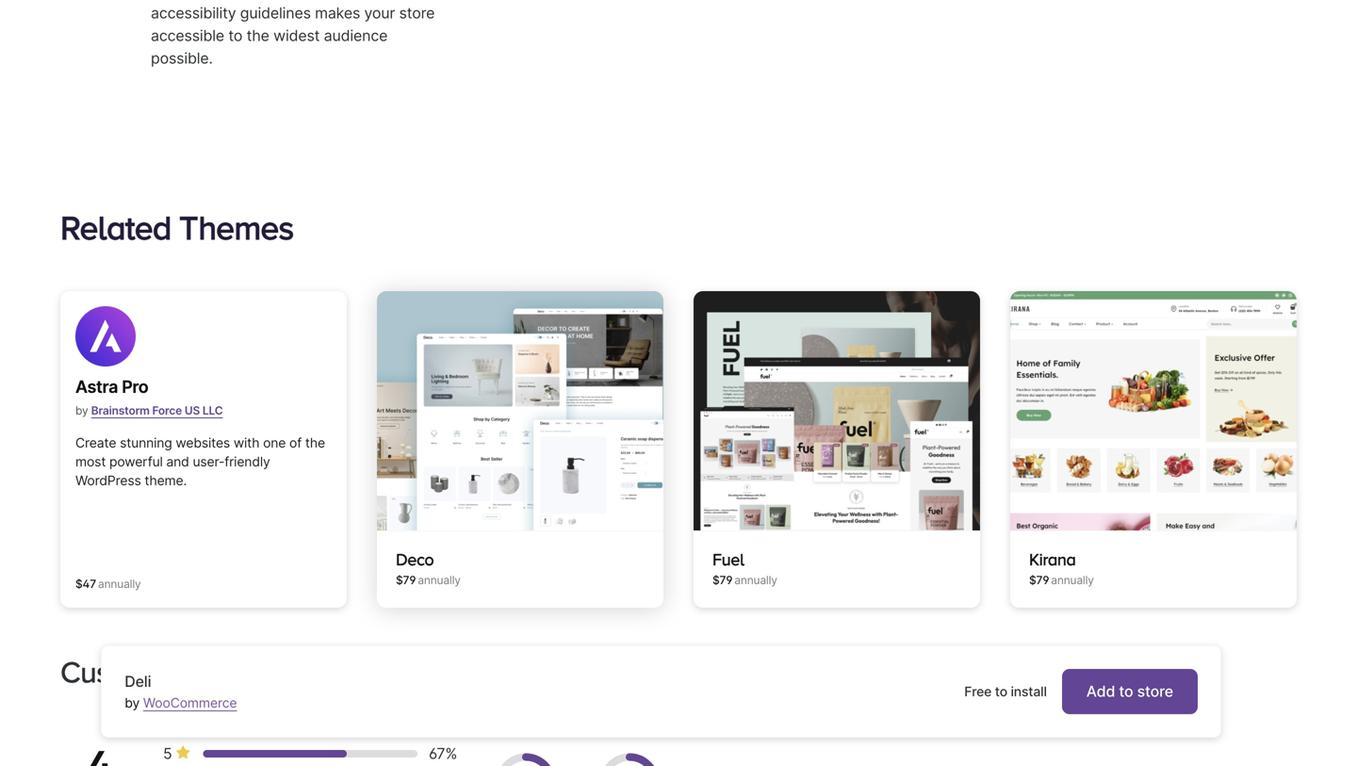 Task type: describe. For each thing, give the bounding box(es) containing it.
5
[[163, 745, 172, 763]]

$79 for kirana
[[1029, 574, 1049, 587]]

kirana $79 annually
[[1029, 550, 1094, 587]]

websites
[[176, 435, 230, 451]]

kirana link
[[1029, 550, 1076, 569]]

$47
[[75, 577, 96, 591]]

add
[[1087, 682, 1115, 701]]

deco $79 annually
[[396, 550, 461, 587]]

friendly
[[225, 454, 270, 470]]

pro
[[122, 377, 148, 397]]

woocommerce link
[[143, 695, 237, 711]]

deco link
[[396, 550, 434, 569]]

deco
[[396, 550, 434, 569]]

annually right the $47
[[98, 577, 141, 591]]

by inside deli by woocommerce
[[125, 695, 140, 711]]

annually for fuel
[[735, 574, 777, 587]]

fuel $79 annually
[[713, 550, 777, 587]]

astra
[[75, 377, 118, 397]]

by inside astra pro by brainstorm force us llc
[[75, 404, 88, 418]]

add to store link
[[1062, 669, 1198, 715]]

with
[[234, 435, 260, 451]]

annually for deco
[[418, 574, 461, 587]]

fuel
[[713, 550, 744, 569]]

to for free
[[995, 684, 1008, 700]]

free to install
[[965, 684, 1047, 700]]

related themes
[[60, 209, 294, 246]]

astra pro by brainstorm force us llc
[[75, 377, 223, 418]]

one
[[263, 435, 286, 451]]

create
[[75, 435, 116, 451]]

fuel link
[[713, 550, 744, 569]]

67%
[[429, 745, 457, 763]]

$79 for deco
[[396, 574, 416, 587]]

powerful
[[109, 454, 163, 470]]

customer
[[60, 655, 185, 689]]

annually for kirana
[[1051, 574, 1094, 587]]

kirana
[[1029, 550, 1076, 569]]

brainstorm
[[91, 404, 150, 418]]



Task type: vqa. For each thing, say whether or not it's contained in the screenshot.
TWITTER link
no



Task type: locate. For each thing, give the bounding box(es) containing it.
by down deli
[[125, 695, 140, 711]]

to for add
[[1119, 682, 1134, 701]]

to right add
[[1119, 682, 1134, 701]]

$79 for fuel
[[713, 574, 733, 587]]

woocommerce
[[143, 695, 237, 711]]

astra pro link
[[75, 374, 223, 400]]

themes
[[179, 209, 294, 246]]

$79 down kirana
[[1029, 574, 1049, 587]]

and
[[166, 454, 189, 470]]

annually inside deco $79 annually
[[418, 574, 461, 587]]

the
[[305, 435, 325, 451]]

2 horizontal spatial $79
[[1029, 574, 1049, 587]]

annually down deco
[[418, 574, 461, 587]]

force
[[152, 404, 182, 418]]

annually down kirana
[[1051, 574, 1094, 587]]

reviews
[[192, 655, 289, 689]]

$79
[[396, 574, 416, 587], [713, 574, 733, 587], [1029, 574, 1049, 587]]

$79 inside deco $79 annually
[[396, 574, 416, 587]]

store
[[1137, 682, 1174, 701]]

$79 down the fuel on the bottom right
[[713, 574, 733, 587]]

of
[[289, 435, 302, 451]]

annually
[[418, 574, 461, 587], [735, 574, 777, 587], [1051, 574, 1094, 587], [98, 577, 141, 591]]

$79 inside kirana $79 annually
[[1029, 574, 1049, 587]]

1 horizontal spatial by
[[125, 695, 140, 711]]

by
[[75, 404, 88, 418], [125, 695, 140, 711]]

related
[[60, 209, 171, 246]]

$79 down deco link
[[396, 574, 416, 587]]

theme.
[[145, 473, 187, 489]]

$79 inside fuel $79 annually
[[713, 574, 733, 587]]

stunning
[[120, 435, 172, 451]]

1 vertical spatial by
[[125, 695, 140, 711]]

1 horizontal spatial $79
[[713, 574, 733, 587]]

1 horizontal spatial to
[[1119, 682, 1134, 701]]

1 $79 from the left
[[396, 574, 416, 587]]

wordpress
[[75, 473, 141, 489]]

annually inside kirana $79 annually
[[1051, 574, 1094, 587]]

most
[[75, 454, 106, 470]]

3 $79 from the left
[[1029, 574, 1049, 587]]

to
[[1119, 682, 1134, 701], [995, 684, 1008, 700]]

5 stars, 67% of reviews element
[[163, 744, 195, 765]]

create stunning websites with one of the most powerful and user-friendly wordpress theme.
[[75, 435, 325, 489]]

annually inside fuel $79 annually
[[735, 574, 777, 587]]

annually down the fuel on the bottom right
[[735, 574, 777, 587]]

2 $79 from the left
[[713, 574, 733, 587]]

deli
[[125, 673, 151, 691]]

0 vertical spatial by
[[75, 404, 88, 418]]

user-
[[193, 454, 225, 470]]

brainstorm force us llc link
[[91, 396, 223, 425]]

add to store
[[1087, 682, 1174, 701]]

by down astra
[[75, 404, 88, 418]]

$47 annually
[[75, 577, 141, 591]]

customer reviews
[[60, 655, 289, 689]]

to right free
[[995, 684, 1008, 700]]

install
[[1011, 684, 1047, 700]]

0 horizontal spatial by
[[75, 404, 88, 418]]

free
[[965, 684, 992, 700]]

llc
[[203, 404, 223, 418]]

deli by woocommerce
[[125, 673, 237, 711]]

us
[[185, 404, 200, 418]]

0 horizontal spatial to
[[995, 684, 1008, 700]]

0 horizontal spatial $79
[[396, 574, 416, 587]]



